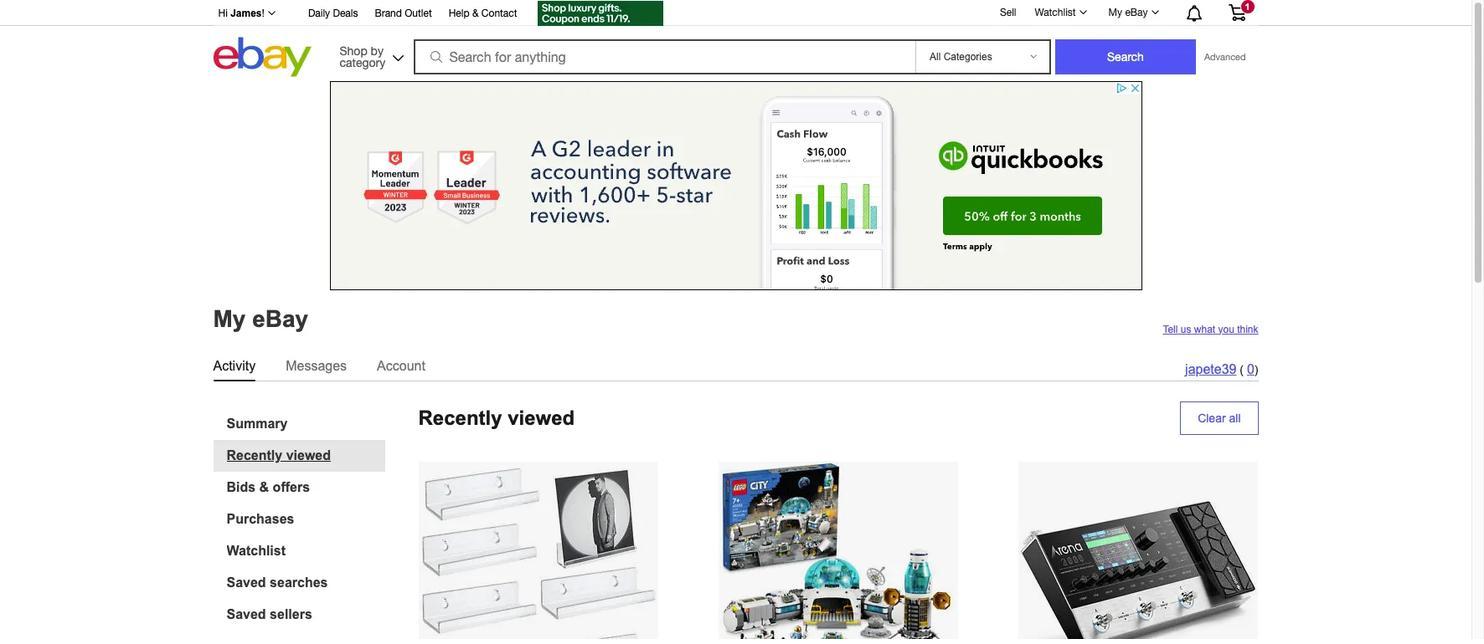 Task type: describe. For each thing, give the bounding box(es) containing it.
watchlist inside my ebay main content
[[227, 544, 286, 558]]

1 horizontal spatial recently
[[418, 407, 502, 429]]

tell us what you think
[[1163, 324, 1258, 335]]

james
[[230, 8, 262, 19]]

saved for saved sellers
[[227, 608, 266, 622]]

advertisement region
[[330, 81, 1142, 291]]

sell link
[[992, 6, 1024, 18]]

purchases
[[227, 512, 294, 526]]

summary link
[[227, 417, 385, 432]]

0 horizontal spatial recently viewed
[[227, 448, 331, 463]]

japete39
[[1185, 362, 1237, 376]]

japete39 link
[[1185, 362, 1237, 376]]

brand outlet
[[375, 8, 432, 19]]

what
[[1194, 324, 1215, 335]]

all
[[1229, 412, 1241, 425]]

sellers
[[270, 608, 312, 622]]

advanced
[[1204, 52, 1246, 62]]

0 horizontal spatial recently
[[227, 448, 282, 463]]

clear all button
[[1180, 402, 1258, 435]]

by
[[371, 44, 383, 57]]

lego® city space port lunar research base 60350 [new toy] brick image
[[720, 462, 957, 640]]

shop
[[340, 44, 367, 57]]

& for contact
[[472, 8, 479, 19]]

0
[[1247, 362, 1254, 376]]

hi james !
[[218, 8, 265, 19]]

shop by category
[[340, 44, 385, 69]]

help & contact link
[[449, 5, 517, 23]]

ebay inside account navigation
[[1125, 7, 1148, 18]]

& for offers
[[259, 480, 269, 495]]

my inside account navigation
[[1109, 7, 1122, 18]]

help & contact
[[449, 8, 517, 19]]

bids
[[227, 480, 256, 495]]

0 vertical spatial recently viewed
[[418, 407, 575, 429]]

bids & offers
[[227, 480, 310, 495]]

us
[[1181, 324, 1191, 335]]

help
[[449, 8, 470, 19]]

sell
[[1000, 6, 1016, 18]]

recently viewed link
[[227, 448, 385, 464]]

offers
[[273, 480, 310, 495]]

1 horizontal spatial watchlist link
[[1026, 3, 1094, 23]]

activity link
[[213, 356, 256, 377]]

saved searches
[[227, 576, 328, 590]]

clear
[[1198, 412, 1226, 425]]

contact
[[481, 8, 517, 19]]

outlet
[[405, 8, 432, 19]]

daily
[[308, 8, 330, 19]]

my ebay link
[[1099, 3, 1166, 23]]

deals
[[333, 8, 358, 19]]

tell us what you think link
[[1163, 324, 1258, 335]]

🎸donner arena 2000 multi effects pedal 278 effects looper drum machine | refurb image
[[1019, 462, 1258, 640]]



Task type: locate. For each thing, give the bounding box(es) containing it.
None submit
[[1055, 39, 1196, 75]]

recently
[[418, 407, 502, 429], [227, 448, 282, 463]]

my ebay main content
[[7, 81, 1465, 640]]

daily deals
[[308, 8, 358, 19]]

recently viewed
[[418, 407, 575, 429], [227, 448, 331, 463]]

clear all
[[1198, 412, 1241, 425]]

1 vertical spatial watchlist
[[227, 544, 286, 558]]

1 horizontal spatial my
[[1109, 7, 1122, 18]]

1 vertical spatial ebay
[[252, 306, 308, 332]]

saved sellers
[[227, 608, 312, 622]]

hi
[[218, 8, 228, 19]]

ebay
[[1125, 7, 1148, 18], [252, 306, 308, 332]]

bids & offers link
[[227, 480, 385, 495]]

0 vertical spatial my
[[1109, 7, 1122, 18]]

&
[[472, 8, 479, 19], [259, 480, 269, 495]]

get the coupon image
[[537, 1, 663, 26]]

2 saved from the top
[[227, 608, 266, 622]]

saved for saved searches
[[227, 576, 266, 590]]

0 vertical spatial my ebay
[[1109, 7, 1148, 18]]

1 vertical spatial recently viewed
[[227, 448, 331, 463]]

0 horizontal spatial &
[[259, 480, 269, 495]]

category
[[340, 56, 385, 69]]

& right 'bids'
[[259, 480, 269, 495]]

1 vertical spatial saved
[[227, 608, 266, 622]]

saved sellers link
[[227, 608, 385, 623]]

1 saved from the top
[[227, 576, 266, 590]]

1 horizontal spatial recently viewed
[[418, 407, 575, 429]]

recently down account link
[[418, 407, 502, 429]]

my
[[1109, 7, 1122, 18], [213, 306, 246, 332]]

my inside main content
[[213, 306, 246, 332]]

Search for anything text field
[[416, 41, 912, 73]]

0 vertical spatial viewed
[[508, 407, 575, 429]]

saved
[[227, 576, 266, 590], [227, 608, 266, 622]]

watchlist link
[[1026, 3, 1094, 23], [227, 544, 385, 559]]

1 vertical spatial recently
[[227, 448, 282, 463]]

searches
[[270, 576, 328, 590]]

saved searches link
[[227, 576, 385, 591]]

0 vertical spatial saved
[[227, 576, 266, 590]]

tell
[[1163, 324, 1178, 335]]

1 vertical spatial watchlist link
[[227, 544, 385, 559]]

0 link
[[1247, 362, 1254, 376]]

0 horizontal spatial ebay
[[252, 306, 308, 332]]

brand outlet link
[[375, 5, 432, 23]]

watchlist right sell link
[[1035, 7, 1076, 18]]

watchlist
[[1035, 7, 1076, 18], [227, 544, 286, 558]]

account navigation
[[209, 0, 1258, 28]]

saved down 'saved searches'
[[227, 608, 266, 622]]

messages
[[286, 359, 347, 373]]

advanced link
[[1196, 40, 1254, 74]]

watchlist link down 'purchases' link
[[227, 544, 385, 559]]

none submit inside shop by category "banner"
[[1055, 39, 1196, 75]]

daily deals link
[[308, 5, 358, 23]]

japete39 ( 0 )
[[1185, 362, 1258, 376]]

watchlist inside account navigation
[[1035, 7, 1076, 18]]

watchlist down purchases
[[227, 544, 286, 558]]

account
[[377, 359, 425, 373]]

0 vertical spatial ebay
[[1125, 7, 1148, 18]]

shop by category button
[[332, 37, 407, 73]]

1 horizontal spatial &
[[472, 8, 479, 19]]

my ebay
[[1109, 7, 1148, 18], [213, 306, 308, 332]]

1 horizontal spatial watchlist
[[1035, 7, 1076, 18]]

1 link
[[1218, 0, 1256, 24]]

0 vertical spatial watchlist
[[1035, 7, 1076, 18]]

0 vertical spatial recently
[[418, 407, 502, 429]]

shop by category banner
[[209, 0, 1258, 81]]

watchlist link right sell link
[[1026, 3, 1094, 23]]

1
[[1245, 2, 1250, 12]]

activity
[[213, 359, 256, 373]]

messages link
[[286, 356, 347, 377]]

0 horizontal spatial watchlist link
[[227, 544, 385, 559]]

0 vertical spatial watchlist link
[[1026, 3, 1094, 23]]

viewed
[[508, 407, 575, 429], [286, 448, 331, 463]]

)
[[1254, 363, 1258, 376]]

0 horizontal spatial viewed
[[286, 448, 331, 463]]

1 horizontal spatial ebay
[[1125, 7, 1148, 18]]

ebay inside main content
[[252, 306, 308, 332]]

my ebay inside main content
[[213, 306, 308, 332]]

& inside my ebay main content
[[259, 480, 269, 495]]

1 vertical spatial viewed
[[286, 448, 331, 463]]

1 vertical spatial my ebay
[[213, 306, 308, 332]]

0 horizontal spatial my ebay
[[213, 306, 308, 332]]

you
[[1218, 324, 1234, 335]]

6x acrylic record shelf stand wall mounted record holder for vinyl album display image
[[418, 462, 658, 640]]

(
[[1240, 363, 1244, 376]]

account link
[[377, 356, 425, 377]]

& right help
[[472, 8, 479, 19]]

1 vertical spatial &
[[259, 480, 269, 495]]

think
[[1237, 324, 1258, 335]]

my ebay inside account navigation
[[1109, 7, 1148, 18]]

0 vertical spatial &
[[472, 8, 479, 19]]

summary
[[227, 417, 288, 431]]

0 horizontal spatial my
[[213, 306, 246, 332]]

1 vertical spatial my
[[213, 306, 246, 332]]

recently down summary
[[227, 448, 282, 463]]

brand
[[375, 8, 402, 19]]

1 horizontal spatial viewed
[[508, 407, 575, 429]]

saved up saved sellers
[[227, 576, 266, 590]]

1 horizontal spatial my ebay
[[1109, 7, 1148, 18]]

& inside account navigation
[[472, 8, 479, 19]]

0 horizontal spatial watchlist
[[227, 544, 286, 558]]

purchases link
[[227, 512, 385, 527]]

!
[[262, 8, 265, 19]]



Task type: vqa. For each thing, say whether or not it's contained in the screenshot.
the topmost Feedback on our suggestions link
no



